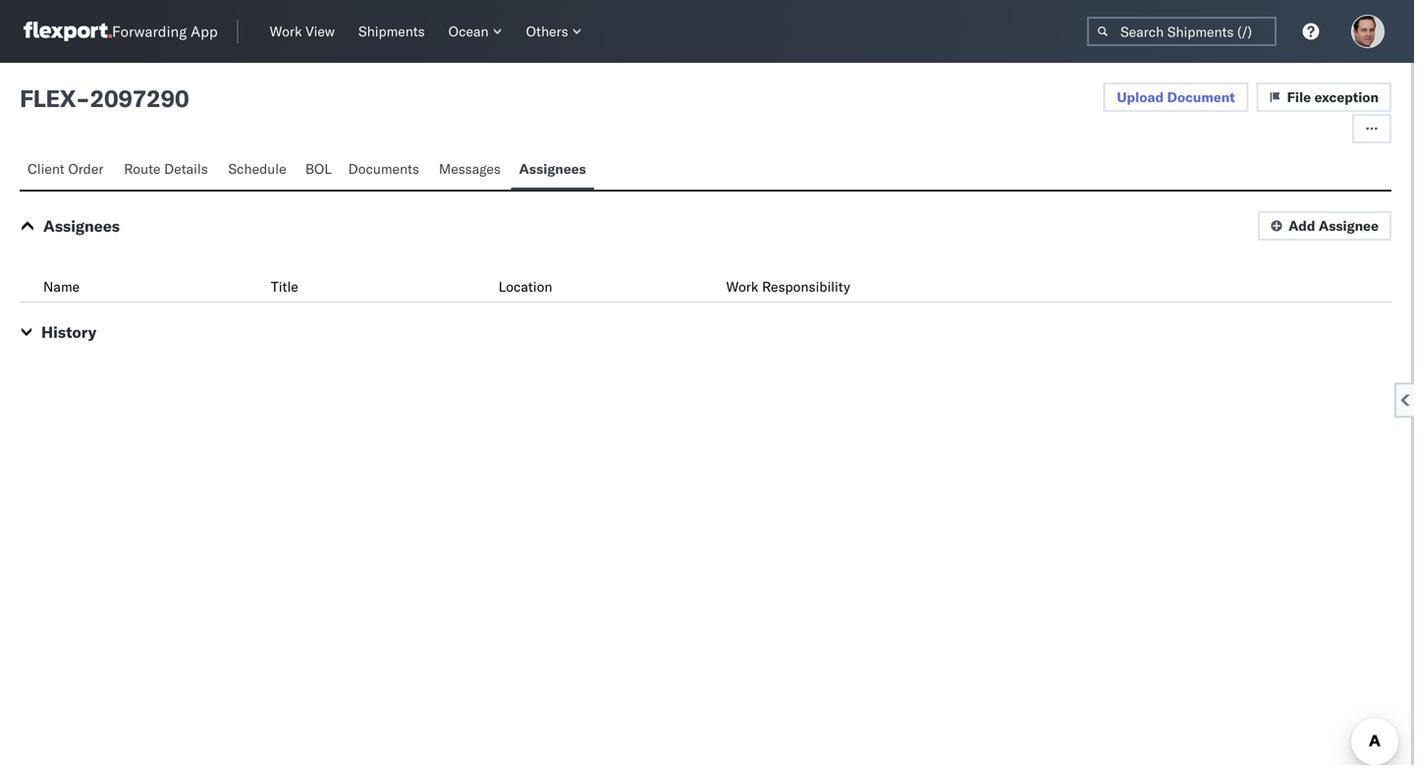 Task type: vqa. For each thing, say whether or not it's contained in the screenshot.
78901 TEST
no



Task type: describe. For each thing, give the bounding box(es) containing it.
view
[[306, 23, 335, 40]]

messages
[[439, 160, 501, 177]]

app
[[191, 22, 218, 41]]

route
[[124, 160, 161, 177]]

history button
[[41, 322, 96, 342]]

ocean
[[448, 23, 489, 40]]

schedule button
[[220, 151, 297, 190]]

others button
[[518, 19, 590, 44]]

file
[[1287, 88, 1311, 106]]

1 vertical spatial assignees button
[[43, 216, 120, 236]]

order
[[68, 160, 104, 177]]

0 vertical spatial assignees button
[[511, 151, 594, 190]]

flex - 2097290
[[20, 83, 189, 113]]

details
[[164, 160, 208, 177]]

work view link
[[262, 19, 343, 44]]

documents
[[348, 160, 419, 177]]

add assignee button
[[1258, 211, 1392, 241]]

schedule
[[228, 160, 286, 177]]

history
[[41, 322, 96, 342]]

forwarding app link
[[24, 22, 218, 41]]

work responsibility
[[726, 278, 850, 295]]

-
[[76, 83, 90, 113]]

work view
[[270, 23, 335, 40]]

forwarding
[[112, 22, 187, 41]]

flex
[[20, 83, 76, 113]]

shipments
[[358, 23, 425, 40]]



Task type: locate. For each thing, give the bounding box(es) containing it.
file exception button
[[1257, 82, 1392, 112], [1257, 82, 1392, 112]]

bol
[[305, 160, 332, 177]]

1 horizontal spatial assignees button
[[511, 151, 594, 190]]

1 horizontal spatial work
[[726, 278, 758, 295]]

assignees button down client order button on the top left of page
[[43, 216, 120, 236]]

others
[[526, 23, 568, 40]]

0 horizontal spatial work
[[270, 23, 302, 40]]

assignees button right messages
[[511, 151, 594, 190]]

exception
[[1315, 88, 1379, 106]]

assignees
[[519, 160, 586, 177], [43, 216, 120, 236]]

add assignee
[[1289, 217, 1379, 234]]

route details
[[124, 160, 208, 177]]

work left view
[[270, 23, 302, 40]]

add
[[1289, 217, 1315, 234]]

client order
[[27, 160, 104, 177]]

documents button
[[340, 151, 431, 190]]

bol button
[[297, 151, 340, 190]]

client order button
[[20, 151, 116, 190]]

assignees down client order button on the top left of page
[[43, 216, 120, 236]]

0 vertical spatial work
[[270, 23, 302, 40]]

file exception
[[1287, 88, 1379, 106]]

upload document
[[1117, 88, 1235, 106]]

work
[[270, 23, 302, 40], [726, 278, 758, 295]]

ocean button
[[441, 19, 510, 44]]

1 vertical spatial work
[[726, 278, 758, 295]]

client
[[27, 160, 65, 177]]

title
[[271, 278, 298, 295]]

document
[[1167, 88, 1235, 106]]

assignees right messages button
[[519, 160, 586, 177]]

assignees inside button
[[519, 160, 586, 177]]

name
[[43, 278, 80, 295]]

0 vertical spatial assignees
[[519, 160, 586, 177]]

upload
[[1117, 88, 1164, 106]]

messages button
[[431, 151, 511, 190]]

work for work view
[[270, 23, 302, 40]]

work for work responsibility
[[726, 278, 758, 295]]

work left responsibility
[[726, 278, 758, 295]]

1 horizontal spatial assignees
[[519, 160, 586, 177]]

assignee
[[1319, 217, 1379, 234]]

route details button
[[116, 151, 220, 190]]

1 vertical spatial assignees
[[43, 216, 120, 236]]

0 horizontal spatial assignees button
[[43, 216, 120, 236]]

Search Shipments (/) text field
[[1087, 17, 1277, 46]]

location
[[499, 278, 552, 295]]

0 horizontal spatial assignees
[[43, 216, 120, 236]]

forwarding app
[[112, 22, 218, 41]]

responsibility
[[762, 278, 850, 295]]

flexport. image
[[24, 22, 112, 41]]

2097290
[[90, 83, 189, 113]]

upload document button
[[1103, 82, 1249, 112]]

assignees button
[[511, 151, 594, 190], [43, 216, 120, 236]]

shipments link
[[351, 19, 433, 44]]



